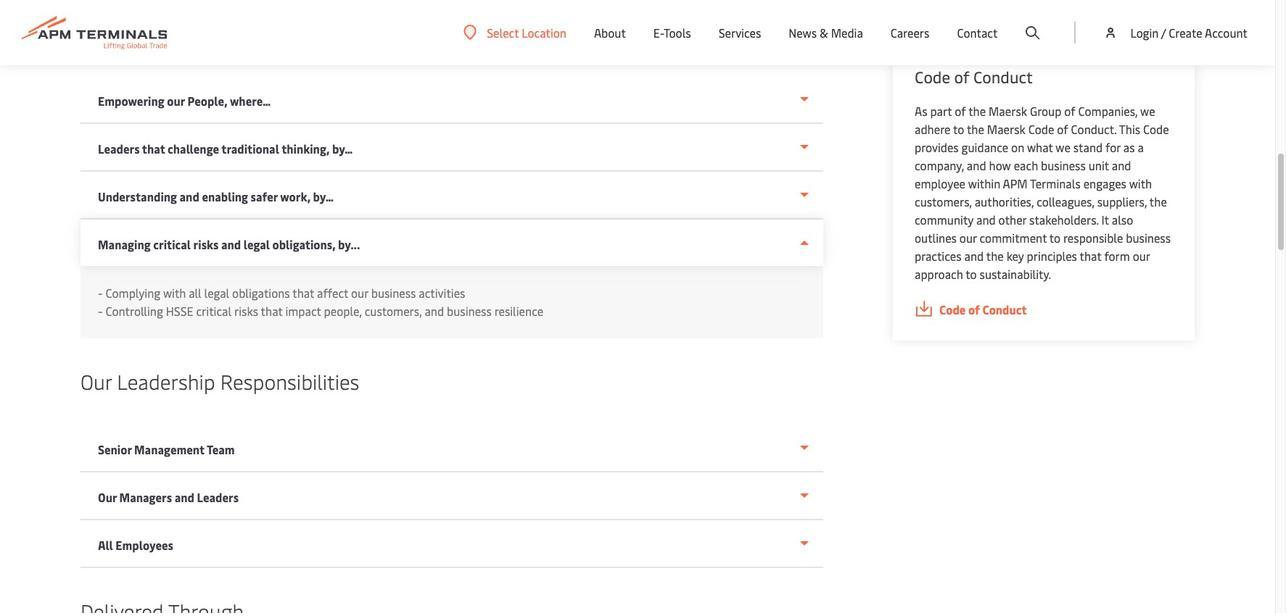 Task type: vqa. For each thing, say whether or not it's contained in the screenshot.
'Humbleness: Listen, learn, share and create value for others' Element
no



Task type: locate. For each thing, give the bounding box(es) containing it.
managing critical risks and legal obligations, by... element
[[81, 266, 823, 339]]

0 vertical spatial legal
[[244, 236, 270, 252]]

by...
[[338, 236, 360, 252]]

senior management team
[[98, 442, 235, 458]]

customers, inside as part of the maersk group of companies, we adhere to the maersk code of conduct. this code provides guidance on what we stand for as a company, and how each business unit and employee within apm terminals engages with customers, authorities, colleagues, suppliers, the community and other stakeholders.  it also outlines our commitment to responsible business practices and the key principles that form our approach to sustainability.
[[915, 194, 972, 210]]

we
[[1140, 103, 1155, 119], [1056, 139, 1070, 155]]

leaders down the team
[[197, 490, 239, 506]]

0 vertical spatial we
[[1140, 103, 1155, 119]]

other
[[998, 212, 1026, 228]]

2 vertical spatial to
[[966, 266, 977, 282]]

part
[[930, 103, 952, 119]]

careers button
[[891, 0, 929, 65]]

code of conduct down sustainability.
[[939, 302, 1027, 318]]

0 horizontal spatial customers,
[[365, 303, 422, 319]]

critical inside dropdown button
[[153, 236, 191, 252]]

senior
[[98, 442, 132, 458]]

the right suppliers,
[[1150, 194, 1167, 210]]

resilience
[[494, 303, 543, 319]]

risks
[[193, 236, 219, 252], [234, 303, 258, 319]]

1 horizontal spatial risks
[[234, 303, 258, 319]]

activities
[[419, 285, 465, 301]]

by… right thinking,
[[332, 141, 353, 157]]

conduct down sustainability.
[[982, 302, 1027, 318]]

controlling
[[106, 303, 163, 319]]

all employees
[[98, 537, 173, 553]]

that down responsible
[[1080, 248, 1101, 264]]

by… inside dropdown button
[[332, 141, 353, 157]]

our left the managers
[[98, 490, 117, 506]]

- left controlling
[[98, 303, 103, 319]]

- left complying
[[98, 285, 103, 301]]

critical down all
[[196, 303, 231, 319]]

customers, up the community
[[915, 194, 972, 210]]

1 vertical spatial to
[[1049, 230, 1060, 246]]

the up guidance
[[967, 121, 984, 137]]

0 horizontal spatial to
[[953, 121, 964, 137]]

hsse
[[166, 303, 193, 319]]

commitment
[[980, 230, 1047, 246]]

/
[[1161, 25, 1166, 41]]

and down authorities,
[[976, 212, 996, 228]]

our left people,
[[167, 93, 185, 109]]

select location button
[[464, 24, 566, 40]]

customers,
[[915, 194, 972, 210], [365, 303, 422, 319]]

people,
[[187, 93, 227, 109]]

that up impact
[[292, 285, 314, 301]]

code up part at the top right of page
[[915, 66, 950, 88]]

0 vertical spatial risks
[[193, 236, 219, 252]]

business
[[1041, 157, 1086, 173], [1126, 230, 1171, 246], [371, 285, 416, 301], [447, 303, 492, 319]]

media
[[831, 25, 863, 41]]

business left activities
[[371, 285, 416, 301]]

and right practices
[[964, 248, 984, 264]]

legal right all
[[204, 285, 229, 301]]

1 vertical spatial we
[[1056, 139, 1070, 155]]

of down sustainability.
[[968, 302, 980, 318]]

0 vertical spatial critical
[[153, 236, 191, 252]]

of right group
[[1064, 103, 1075, 119]]

business down also
[[1126, 230, 1171, 246]]

conduct down 'contact'
[[973, 66, 1033, 88]]

the
[[968, 103, 986, 119], [967, 121, 984, 137], [1150, 194, 1167, 210], [986, 248, 1004, 264]]

it
[[1101, 212, 1109, 228]]

understanding and enabling safer work, by…
[[98, 189, 334, 205]]

0 vertical spatial customers,
[[915, 194, 972, 210]]

work,
[[280, 189, 310, 205]]

1 vertical spatial legal
[[204, 285, 229, 301]]

1 horizontal spatial with
[[1129, 176, 1152, 191]]

our left leadership
[[81, 368, 112, 395]]

our right form
[[1133, 248, 1150, 264]]

to right adhere
[[953, 121, 964, 137]]

risks down "obligations"
[[234, 303, 258, 319]]

1 horizontal spatial leaders
[[197, 490, 239, 506]]

that
[[142, 141, 165, 157], [1080, 248, 1101, 264], [292, 285, 314, 301], [261, 303, 283, 319]]

critical right managing
[[153, 236, 191, 252]]

1 horizontal spatial critical
[[196, 303, 231, 319]]

by… for leaders that challenge traditional thinking, by…
[[332, 141, 353, 157]]

as part of the maersk group of companies, we adhere to the maersk code of conduct. this code provides guidance on what we stand for as a company, and how each business unit and employee within apm terminals engages with customers, authorities, colleagues, suppliers, the community and other stakeholders.  it also outlines our commitment to responsible business practices and the key principles that form our approach to sustainability.
[[915, 103, 1171, 282]]

by…
[[332, 141, 353, 157], [313, 189, 334, 205]]

critical
[[153, 236, 191, 252], [196, 303, 231, 319]]

by… right work,
[[313, 189, 334, 205]]

by… inside 'dropdown button'
[[313, 189, 334, 205]]

risks down understanding and enabling safer work, by…
[[193, 236, 219, 252]]

our inside complying with all legal obligations that affect our business activities -
[[351, 285, 368, 301]]

and inside dropdown button
[[175, 490, 194, 506]]

that inside complying with all legal obligations that affect our business activities -
[[292, 285, 314, 301]]

within
[[968, 176, 1000, 191]]

a
[[1138, 139, 1144, 155]]

0 vertical spatial code of conduct
[[915, 66, 1033, 88]]

safer
[[251, 189, 278, 205]]

our left approach
[[81, 19, 112, 46]]

conduct
[[973, 66, 1033, 88], [982, 302, 1027, 318]]

0 vertical spatial to
[[953, 121, 964, 137]]

that inside dropdown button
[[142, 141, 165, 157]]

each
[[1014, 157, 1038, 173]]

our up the people,
[[351, 285, 368, 301]]

where…
[[230, 93, 271, 109]]

0 horizontal spatial we
[[1056, 139, 1070, 155]]

1 vertical spatial critical
[[196, 303, 231, 319]]

our approach
[[81, 19, 202, 46]]

tools
[[664, 25, 691, 41]]

outlines
[[915, 230, 957, 246]]

0 vertical spatial by…
[[332, 141, 353, 157]]

1 vertical spatial conduct
[[982, 302, 1027, 318]]

we right what
[[1056, 139, 1070, 155]]

0 vertical spatial conduct
[[973, 66, 1033, 88]]

legal
[[244, 236, 270, 252], [204, 285, 229, 301]]

group
[[1030, 103, 1061, 119]]

business down activities
[[447, 303, 492, 319]]

form
[[1104, 248, 1130, 264]]

2 vertical spatial our
[[98, 490, 117, 506]]

services button
[[719, 0, 761, 65]]

- inside complying with all legal obligations that affect our business activities -
[[98, 303, 103, 319]]

our down the community
[[959, 230, 977, 246]]

adhere
[[915, 121, 951, 137]]

about button
[[594, 0, 626, 65]]

2 horizontal spatial to
[[1049, 230, 1060, 246]]

and up within
[[967, 157, 986, 173]]

guidance
[[961, 139, 1008, 155]]

0 horizontal spatial with
[[163, 285, 186, 301]]

0 vertical spatial -
[[98, 285, 103, 301]]

managing
[[98, 236, 151, 252]]

to
[[953, 121, 964, 137], [1049, 230, 1060, 246], [966, 266, 977, 282]]

by… for understanding and enabling safer work, by…
[[313, 189, 334, 205]]

1 vertical spatial with
[[163, 285, 186, 301]]

1 vertical spatial our
[[81, 368, 112, 395]]

our inside dropdown button
[[98, 490, 117, 506]]

responsible
[[1063, 230, 1123, 246]]

login
[[1130, 25, 1159, 41]]

0 horizontal spatial legal
[[204, 285, 229, 301]]

0 horizontal spatial risks
[[193, 236, 219, 252]]

legal left obligations,
[[244, 236, 270, 252]]

leaders inside dropdown button
[[197, 490, 239, 506]]

e-
[[653, 25, 664, 41]]

select
[[487, 24, 519, 40]]

code of conduct
[[915, 66, 1033, 88], [939, 302, 1027, 318]]

leaders
[[98, 141, 140, 157], [197, 490, 239, 506]]

that left the challenge
[[142, 141, 165, 157]]

and down activities
[[425, 303, 444, 319]]

our for our leadership responsibilities
[[81, 368, 112, 395]]

-
[[98, 285, 103, 301], [98, 303, 103, 319]]

sustainability.
[[980, 266, 1051, 282]]

companies,
[[1078, 103, 1138, 119]]

0 horizontal spatial critical
[[153, 236, 191, 252]]

0 vertical spatial with
[[1129, 176, 1152, 191]]

and right the managers
[[175, 490, 194, 506]]

with up suppliers,
[[1129, 176, 1152, 191]]

to up principles
[[1049, 230, 1060, 246]]

customers, right the people,
[[365, 303, 422, 319]]

1 vertical spatial leaders
[[197, 490, 239, 506]]

stakeholders.
[[1029, 212, 1099, 228]]

code of conduct down 'contact'
[[915, 66, 1033, 88]]

0 vertical spatial leaders
[[98, 141, 140, 157]]

&
[[820, 25, 828, 41]]

1 vertical spatial customers,
[[365, 303, 422, 319]]

our inside 'dropdown button'
[[167, 93, 185, 109]]

to right approach
[[966, 266, 977, 282]]

our
[[167, 93, 185, 109], [959, 230, 977, 246], [1133, 248, 1150, 264], [351, 285, 368, 301]]

2 - from the top
[[98, 303, 103, 319]]

leaders down the empowering
[[98, 141, 140, 157]]

1 horizontal spatial legal
[[244, 236, 270, 252]]

what
[[1027, 139, 1053, 155]]

responsibilities
[[220, 368, 359, 395]]

empowering our people, where…
[[98, 93, 271, 109]]

leadership
[[117, 368, 215, 395]]

1 horizontal spatial we
[[1140, 103, 1155, 119]]

0 vertical spatial our
[[81, 19, 112, 46]]

community
[[915, 212, 973, 228]]

and down enabling
[[221, 236, 241, 252]]

e-tools button
[[653, 0, 691, 65]]

0 horizontal spatial leaders
[[98, 141, 140, 157]]

with up hsse
[[163, 285, 186, 301]]

and left enabling
[[180, 189, 199, 205]]

1 vertical spatial by…
[[313, 189, 334, 205]]

1 vertical spatial -
[[98, 303, 103, 319]]

suppliers,
[[1097, 194, 1147, 210]]

1 horizontal spatial customers,
[[915, 194, 972, 210]]

we up this on the right top
[[1140, 103, 1155, 119]]

of right part at the top right of page
[[955, 103, 966, 119]]



Task type: describe. For each thing, give the bounding box(es) containing it.
of down group
[[1057, 121, 1068, 137]]

services
[[719, 25, 761, 41]]

affect
[[317, 285, 348, 301]]

obligations,
[[272, 236, 335, 252]]

business up terminals
[[1041, 157, 1086, 173]]

with inside complying with all legal obligations that affect our business activities -
[[163, 285, 186, 301]]

and down as
[[1112, 157, 1131, 173]]

code up a
[[1143, 121, 1169, 137]]

business inside complying with all legal obligations that affect our business activities -
[[371, 285, 416, 301]]

practices
[[915, 248, 961, 264]]

all
[[98, 537, 113, 553]]

management
[[134, 442, 204, 458]]

of inside code of conduct link
[[968, 302, 980, 318]]

contact button
[[957, 0, 998, 65]]

senior management team button
[[81, 425, 823, 473]]

employees
[[115, 537, 173, 553]]

complying
[[106, 285, 160, 301]]

managing critical risks and legal obligations, by...
[[98, 236, 360, 252]]

1 vertical spatial maersk
[[987, 121, 1026, 137]]

code of conduct link
[[915, 301, 1173, 319]]

all
[[189, 285, 201, 301]]

on
[[1011, 139, 1024, 155]]

location
[[522, 24, 566, 40]]

managing critical risks and legal obligations, by... button
[[81, 220, 823, 266]]

this
[[1119, 121, 1140, 137]]

leaders inside dropdown button
[[98, 141, 140, 157]]

colleagues,
[[1037, 194, 1094, 210]]

and inside 'dropdown button'
[[180, 189, 199, 205]]

of down 'contact'
[[954, 66, 969, 88]]

code down approach
[[939, 302, 966, 318]]

team
[[207, 442, 235, 458]]

0 vertical spatial maersk
[[989, 103, 1027, 119]]

leaders that challenge traditional thinking, by… button
[[81, 124, 823, 172]]

create
[[1169, 25, 1202, 41]]

key
[[1006, 248, 1024, 264]]

approach
[[915, 266, 963, 282]]

the right part at the top right of page
[[968, 103, 986, 119]]

news & media button
[[789, 0, 863, 65]]

apm
[[1003, 176, 1028, 191]]

with inside as part of the maersk group of companies, we adhere to the maersk code of conduct. this code provides guidance on what we stand for as a company, and how each business unit and employee within apm terminals engages with customers, authorities, colleagues, suppliers, the community and other stakeholders.  it also outlines our commitment to responsible business practices and the key principles that form our approach to sustainability.
[[1129, 176, 1152, 191]]

complying with all legal obligations that affect our business activities -
[[98, 285, 465, 319]]

our for our managers and leaders
[[98, 490, 117, 506]]

for
[[1105, 139, 1121, 155]]

managers
[[119, 490, 172, 506]]

login / create account
[[1130, 25, 1248, 41]]

company,
[[915, 157, 964, 173]]

1 - from the top
[[98, 285, 103, 301]]

employee
[[915, 176, 965, 191]]

1 horizontal spatial to
[[966, 266, 977, 282]]

news & media
[[789, 25, 863, 41]]

legal inside complying with all legal obligations that affect our business activities -
[[204, 285, 229, 301]]

empowering
[[98, 93, 164, 109]]

legal inside dropdown button
[[244, 236, 270, 252]]

authorities,
[[975, 194, 1034, 210]]

1 vertical spatial risks
[[234, 303, 258, 319]]

approach
[[116, 19, 202, 46]]

the left the key
[[986, 248, 1004, 264]]

terminals
[[1030, 176, 1081, 191]]

e-tools
[[653, 25, 691, 41]]

enabling
[[202, 189, 248, 205]]

understanding
[[98, 189, 177, 205]]

as
[[915, 103, 927, 119]]

that down "obligations"
[[261, 303, 283, 319]]

customers, inside the "managing critical risks and legal obligations, by..." element
[[365, 303, 422, 319]]

empowering our people, where… button
[[81, 76, 823, 124]]

select location
[[487, 24, 566, 40]]

people,
[[324, 303, 362, 319]]

careers
[[891, 25, 929, 41]]

obligations
[[232, 285, 290, 301]]

conduct.
[[1071, 121, 1117, 137]]

about
[[594, 25, 626, 41]]

risks inside dropdown button
[[193, 236, 219, 252]]

contact
[[957, 25, 998, 41]]

controlling hsse critical risks that impact people, customers, and business resilience
[[106, 303, 543, 319]]

challenge
[[168, 141, 219, 157]]

that inside as part of the maersk group of companies, we adhere to the maersk code of conduct. this code provides guidance on what we stand for as a company, and how each business unit and employee within apm terminals engages with customers, authorities, colleagues, suppliers, the community and other stakeholders.  it also outlines our commitment to responsible business practices and the key principles that form our approach to sustainability.
[[1080, 248, 1101, 264]]

unit
[[1088, 157, 1109, 173]]

as
[[1123, 139, 1135, 155]]

1 vertical spatial code of conduct
[[939, 302, 1027, 318]]

our leadership responsibilities
[[81, 368, 359, 395]]

understanding and enabling safer work, by… button
[[81, 172, 823, 220]]

stand
[[1073, 139, 1103, 155]]

and inside dropdown button
[[221, 236, 241, 252]]

how
[[989, 157, 1011, 173]]

thinking,
[[282, 141, 330, 157]]

impact
[[285, 303, 321, 319]]

our for our approach
[[81, 19, 112, 46]]

principles
[[1027, 248, 1077, 264]]

login / create account link
[[1104, 0, 1248, 65]]

provides
[[915, 139, 959, 155]]

leaders that challenge traditional thinking, by…
[[98, 141, 353, 157]]

our managers and leaders
[[98, 490, 239, 506]]

engages
[[1083, 176, 1126, 191]]

code up what
[[1028, 121, 1054, 137]]

traditional
[[221, 141, 279, 157]]

account
[[1205, 25, 1248, 41]]



